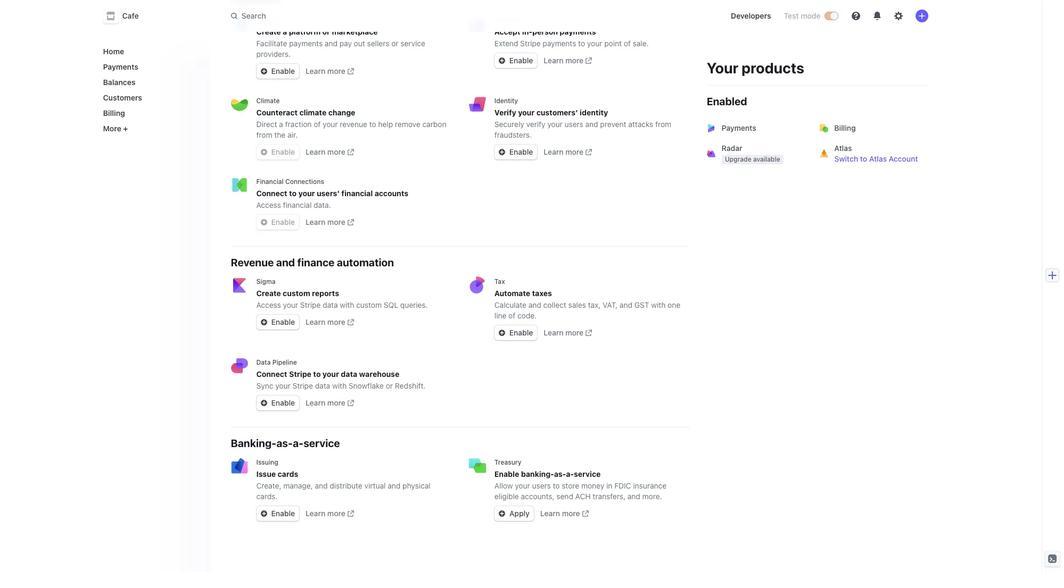 Task type: vqa. For each thing, say whether or not it's contained in the screenshot.


Task type: describe. For each thing, give the bounding box(es) containing it.
enable for securely verify your users and prevent attacks from fraudsters.
[[509, 147, 533, 157]]

stripe inside sigma create custom reports access your stripe data with custom sql queries.
[[300, 301, 321, 310]]

learn for or
[[306, 67, 325, 76]]

customers
[[103, 93, 142, 102]]

0 vertical spatial payments link
[[99, 58, 201, 76]]

with inside data pipeline connect stripe to your data warehouse sync your stripe data with snowflake or redshift.
[[332, 382, 347, 391]]

users for customers'
[[565, 120, 583, 129]]

banking-as-a-service
[[231, 438, 340, 450]]

more for store
[[562, 509, 580, 518]]

verify
[[526, 120, 545, 129]]

svg image down direct
[[261, 149, 267, 155]]

create,
[[256, 482, 281, 491]]

your
[[707, 59, 739, 77]]

learn more link for access
[[306, 317, 354, 328]]

code.
[[517, 311, 537, 320]]

calculate
[[494, 301, 526, 310]]

home link
[[99, 43, 201, 60]]

to inside terminal accept in-person payments extend stripe payments to your point of sale.
[[578, 39, 585, 48]]

enable link for facilitate payments and pay out sellers or service providers.
[[256, 64, 299, 79]]

balances link
[[99, 73, 201, 91]]

1 vertical spatial custom
[[356, 301, 382, 310]]

your left warehouse on the bottom of the page
[[323, 370, 339, 379]]

learn more link for direct
[[306, 147, 354, 158]]

svg image for allow your users to store money in fdic insurance eligible accounts, send ach transfers, and more.
[[499, 511, 505, 517]]

accept
[[494, 27, 520, 36]]

issue
[[256, 470, 276, 479]]

out
[[354, 39, 365, 48]]

mode
[[801, 11, 821, 20]]

line
[[494, 311, 506, 320]]

2 vertical spatial data
[[315, 382, 330, 391]]

svg image down financial
[[261, 219, 267, 226]]

learn for to
[[306, 399, 325, 408]]

data pipeline connect stripe to your data warehouse sync your stripe data with snowflake or redshift.
[[256, 359, 426, 391]]

data.
[[314, 201, 331, 210]]

payments right person
[[560, 27, 596, 36]]

redshift.
[[395, 382, 426, 391]]

and up code.
[[528, 301, 541, 310]]

account
[[889, 154, 918, 163]]

automate
[[494, 289, 530, 298]]

learn for a-
[[540, 509, 560, 518]]

help image
[[851, 12, 860, 20]]

allow
[[494, 482, 513, 491]]

learn more for to
[[306, 399, 345, 408]]

learn more for payments
[[544, 56, 584, 65]]

svg image for facilitate payments and pay out sellers or service providers.
[[261, 68, 267, 75]]

financial connections connect to your users' financial accounts access financial data.
[[256, 178, 408, 210]]

0 vertical spatial financial
[[341, 189, 373, 198]]

test mode
[[784, 11, 821, 20]]

enable for create, manage, and distribute virtual and physical cards.
[[271, 509, 295, 518]]

learn for payments
[[544, 56, 564, 65]]

revenue
[[340, 120, 367, 129]]

queries.
[[400, 301, 428, 310]]

learn more link for or
[[306, 66, 354, 77]]

and right 'manage,' on the bottom
[[315, 482, 328, 491]]

more for out
[[327, 67, 345, 76]]

your right sync
[[275, 382, 290, 391]]

connect for connect to your users' financial accounts
[[256, 189, 287, 198]]

svg image for sync your stripe data with snowflake or redshift.
[[261, 400, 267, 407]]

banking-
[[521, 470, 554, 479]]

climate counteract climate change direct a fraction of your revenue to help remove carbon from the air.
[[256, 97, 446, 139]]

accounts
[[375, 189, 408, 198]]

learn more link for identity
[[544, 147, 592, 158]]

or inside data pipeline connect stripe to your data warehouse sync your stripe data with snowflake or redshift.
[[386, 382, 393, 391]]

and left finance
[[276, 257, 295, 269]]

learn more link for to
[[306, 398, 354, 409]]

settings image
[[894, 12, 903, 20]]

from inside identity verify your customers' identity securely verify your users and prevent attacks from fraudsters.
[[655, 120, 671, 129]]

enable for sync your stripe data with snowflake or redshift.
[[271, 399, 295, 408]]

payments inside 'core navigation links' element
[[103, 62, 138, 71]]

learn more for manage,
[[306, 509, 345, 518]]

climate
[[256, 97, 280, 105]]

and right "virtual"
[[388, 482, 400, 491]]

enable link for create, manage, and distribute virtual and physical cards.
[[256, 507, 299, 522]]

1 vertical spatial or
[[391, 39, 398, 48]]

insurance
[[633, 482, 667, 491]]

data
[[256, 359, 271, 367]]

help
[[378, 120, 393, 129]]

in-
[[522, 27, 532, 36]]

verify
[[494, 108, 516, 117]]

radar upgrade available
[[722, 144, 780, 163]]

eligible
[[494, 492, 519, 501]]

learn more for and
[[544, 328, 584, 337]]

enable down the
[[271, 147, 295, 157]]

treasury enable banking-as-a-service allow your users to store money in fdic insurance eligible accounts, send ach transfers, and more.
[[494, 459, 667, 501]]

pipeline
[[272, 359, 297, 367]]

available
[[753, 155, 780, 163]]

more for stripe
[[327, 399, 345, 408]]

learn more link for manage,
[[306, 509, 354, 520]]

sigma
[[256, 278, 275, 286]]

more +
[[103, 124, 128, 133]]

access inside financial connections connect to your users' financial accounts access financial data.
[[256, 201, 281, 210]]

more for sql
[[327, 318, 345, 327]]

more for to
[[327, 147, 345, 157]]

learn for direct
[[306, 147, 325, 157]]

a- inside treasury enable banking-as-a-service allow your users to store money in fdic insurance eligible accounts, send ach transfers, and more.
[[566, 470, 574, 479]]

a inside connect create a platform or marketplace facilitate payments and pay out sellers or service providers.
[[283, 27, 287, 36]]

as- inside treasury enable banking-as-a-service allow your users to store money in fdic insurance eligible accounts, send ach transfers, and more.
[[554, 470, 566, 479]]

of inside climate counteract climate change direct a fraction of your revenue to help remove carbon from the air.
[[314, 120, 321, 129]]

financial
[[256, 178, 284, 186]]

climate
[[299, 108, 326, 117]]

connect inside connect create a platform or marketplace facilitate payments and pay out sellers or service providers.
[[256, 16, 282, 24]]

gst
[[634, 301, 649, 310]]

learn more link for a-
[[540, 509, 589, 520]]

learn more link for payments
[[544, 55, 592, 66]]

distribute
[[330, 482, 362, 491]]

manage,
[[283, 482, 313, 491]]

payments for extend stripe payments to your point of sale.
[[543, 39, 576, 48]]

more for data.
[[327, 218, 345, 227]]

carbon
[[422, 120, 446, 129]]

enable for calculate and collect sales tax, vat, and gst with one line of code.
[[509, 328, 533, 337]]

radar
[[722, 144, 743, 153]]

balances
[[103, 78, 135, 87]]

cards.
[[256, 492, 278, 501]]

1 vertical spatial financial
[[283, 201, 312, 210]]

and inside treasury enable banking-as-a-service allow your users to store money in fdic insurance eligible accounts, send ach transfers, and more.
[[627, 492, 640, 501]]

to inside data pipeline connect stripe to your data warehouse sync your stripe data with snowflake or redshift.
[[313, 370, 321, 379]]

vat,
[[603, 301, 618, 310]]

in
[[606, 482, 612, 491]]

create for create a platform or marketplace
[[256, 27, 281, 36]]

and left gst
[[620, 301, 632, 310]]

your down customers'
[[547, 120, 563, 129]]

learn more for access
[[306, 318, 345, 327]]

customers link
[[99, 89, 201, 106]]

to inside atlas switch to atlas account
[[860, 154, 867, 163]]

your inside treasury enable banking-as-a-service allow your users to store money in fdic insurance eligible accounts, send ach transfers, and more.
[[515, 482, 530, 491]]

finance
[[297, 257, 334, 269]]

0 horizontal spatial a-
[[293, 438, 303, 450]]

to inside financial connections connect to your users' financial accounts access financial data.
[[289, 189, 297, 198]]

connections
[[285, 178, 324, 186]]

money
[[581, 482, 604, 491]]

one
[[668, 301, 680, 310]]

reports
[[312, 289, 339, 298]]

Search search field
[[224, 6, 525, 26]]

enable link for access your stripe data with custom sql queries.
[[256, 315, 299, 330]]

0 vertical spatial custom
[[283, 289, 310, 298]]

fraction
[[285, 120, 312, 129]]

learn more for identity
[[544, 147, 584, 157]]

collect
[[543, 301, 566, 310]]

cafe
[[122, 11, 139, 20]]

marketplace
[[332, 27, 378, 36]]

to inside climate counteract climate change direct a fraction of your revenue to help remove carbon from the air.
[[369, 120, 376, 129]]

your inside financial connections connect to your users' financial accounts access financial data.
[[298, 189, 315, 198]]

switch to atlas account button
[[835, 154, 918, 164]]



Task type: locate. For each thing, give the bounding box(es) containing it.
from right attacks
[[655, 120, 671, 129]]

learn for access
[[306, 318, 325, 327]]

create
[[256, 27, 281, 36], [256, 289, 281, 298]]

atlas left account
[[869, 154, 887, 163]]

learn more for or
[[306, 67, 345, 76]]

and
[[325, 39, 337, 48], [585, 120, 598, 129], [276, 257, 295, 269], [528, 301, 541, 310], [620, 301, 632, 310], [315, 482, 328, 491], [388, 482, 400, 491], [627, 492, 640, 501]]

billing link up atlas switch to atlas account
[[813, 116, 928, 141]]

with inside sigma create custom reports access your stripe data with custom sql queries.
[[340, 301, 354, 310]]

1 vertical spatial connect
[[256, 189, 287, 198]]

0 horizontal spatial from
[[256, 130, 272, 139]]

learn more link for your
[[306, 217, 354, 228]]

0 vertical spatial or
[[322, 27, 330, 36]]

enable down financial
[[271, 218, 295, 227]]

treasury
[[494, 459, 521, 467]]

0 horizontal spatial as-
[[276, 438, 293, 450]]

1 horizontal spatial svg image
[[499, 330, 505, 336]]

or
[[322, 27, 330, 36], [391, 39, 398, 48], [386, 382, 393, 391]]

learn more link for and
[[544, 328, 592, 339]]

2 create from the top
[[256, 289, 281, 298]]

1 vertical spatial as-
[[554, 470, 566, 479]]

home
[[103, 47, 124, 56]]

more down data pipeline connect stripe to your data warehouse sync your stripe data with snowflake or redshift.
[[327, 399, 345, 408]]

learn for your
[[306, 218, 325, 227]]

2 vertical spatial of
[[508, 311, 515, 320]]

with left sql
[[340, 301, 354, 310]]

svg image inside apply 'link'
[[499, 511, 505, 517]]

more down data.
[[327, 218, 345, 227]]

1 horizontal spatial atlas
[[869, 154, 887, 163]]

learn more link
[[544, 55, 592, 66], [306, 66, 354, 77], [306, 147, 354, 158], [544, 147, 592, 158], [306, 217, 354, 228], [306, 317, 354, 328], [544, 328, 592, 339], [306, 398, 354, 409], [306, 509, 354, 520], [540, 509, 589, 520]]

a- up store
[[566, 470, 574, 479]]

1 vertical spatial payments link
[[701, 116, 815, 141]]

learn for and
[[544, 328, 564, 337]]

1 horizontal spatial of
[[508, 311, 515, 320]]

0 vertical spatial users
[[565, 120, 583, 129]]

tax,
[[588, 301, 601, 310]]

and left the pay
[[325, 39, 337, 48]]

custom
[[283, 289, 310, 298], [356, 301, 382, 310]]

enable link down providers. at the left of the page
[[256, 64, 299, 79]]

ach
[[575, 492, 591, 501]]

apply link
[[494, 507, 534, 522]]

1 horizontal spatial payments link
[[701, 116, 815, 141]]

0 vertical spatial as-
[[276, 438, 293, 450]]

with
[[340, 301, 354, 310], [651, 301, 666, 310], [332, 382, 347, 391]]

customers'
[[536, 108, 578, 117]]

1 horizontal spatial as-
[[554, 470, 566, 479]]

of inside tax automate taxes calculate and collect sales tax, vat, and gst with one line of code.
[[508, 311, 515, 320]]

enable down "extend" in the left top of the page
[[509, 56, 533, 65]]

and inside identity verify your customers' identity securely verify your users and prevent attacks from fraudsters.
[[585, 120, 598, 129]]

your products
[[707, 59, 805, 77]]

as-
[[276, 438, 293, 450], [554, 470, 566, 479]]

fdic
[[614, 482, 631, 491]]

custom left reports
[[283, 289, 310, 298]]

enable up pipeline
[[271, 318, 295, 327]]

0 vertical spatial of
[[624, 39, 631, 48]]

learn more link down reports
[[306, 317, 354, 328]]

1 vertical spatial users
[[532, 482, 551, 491]]

0 vertical spatial service
[[400, 39, 425, 48]]

more down sigma create custom reports access your stripe data with custom sql queries.
[[327, 318, 345, 327]]

counteract
[[256, 108, 298, 117]]

1 horizontal spatial service
[[400, 39, 425, 48]]

or right platform at the top left of the page
[[322, 27, 330, 36]]

1 horizontal spatial a-
[[566, 470, 574, 479]]

enable link down fraudsters.
[[494, 145, 537, 160]]

1 vertical spatial service
[[303, 438, 340, 450]]

more down distribute
[[327, 509, 345, 518]]

and inside connect create a platform or marketplace facilitate payments and pay out sellers or service providers.
[[325, 39, 337, 48]]

sellers
[[367, 39, 389, 48]]

learn down person
[[544, 56, 564, 65]]

enable button for access financial data.
[[256, 215, 299, 230]]

0 horizontal spatial payments link
[[99, 58, 201, 76]]

switch
[[835, 154, 858, 163]]

enable link down code.
[[494, 326, 537, 341]]

learn down 'manage,' on the bottom
[[306, 509, 325, 518]]

sync
[[256, 382, 273, 391]]

billing inside 'core navigation links' element
[[103, 109, 125, 118]]

svg image for access your stripe data with custom sql queries.
[[261, 319, 267, 326]]

stripe
[[520, 39, 541, 48], [300, 301, 321, 310], [289, 370, 311, 379], [293, 382, 313, 391]]

developers
[[731, 11, 771, 20]]

payments down platform at the top left of the page
[[289, 39, 323, 48]]

service up the money
[[574, 470, 601, 479]]

fraudsters.
[[494, 130, 532, 139]]

payments link up radar upgrade available
[[701, 116, 815, 141]]

payments
[[560, 27, 596, 36], [289, 39, 323, 48], [543, 39, 576, 48]]

and down fdic
[[627, 492, 640, 501]]

of left sale.
[[624, 39, 631, 48]]

users for as-
[[532, 482, 551, 491]]

terminal accept in-person payments extend stripe payments to your point of sale.
[[494, 16, 649, 48]]

cards
[[278, 470, 298, 479]]

and down identity on the top of page
[[585, 120, 598, 129]]

your left point
[[587, 39, 602, 48]]

0 vertical spatial data
[[323, 301, 338, 310]]

developers link
[[726, 7, 775, 24]]

svg image down fraudsters.
[[499, 149, 505, 155]]

your down change
[[323, 120, 338, 129]]

the
[[274, 130, 285, 139]]

person
[[532, 27, 558, 36]]

service right sellers
[[400, 39, 425, 48]]

connect create a platform or marketplace facilitate payments and pay out sellers or service providers.
[[256, 16, 425, 59]]

issuing issue cards create, manage, and distribute virtual and physical cards.
[[256, 459, 430, 501]]

payments link up customers link
[[99, 58, 201, 76]]

enable link
[[494, 53, 537, 68], [256, 64, 299, 79], [494, 145, 537, 160], [256, 315, 299, 330], [494, 326, 537, 341], [256, 396, 299, 411], [256, 507, 299, 522]]

0 vertical spatial atlas
[[835, 144, 852, 153]]

with inside tax automate taxes calculate and collect sales tax, vat, and gst with one line of code.
[[651, 301, 666, 310]]

a up the
[[279, 120, 283, 129]]

learn more down identity verify your customers' identity securely verify your users and prevent attacks from fraudsters.
[[544, 147, 584, 157]]

2 horizontal spatial service
[[574, 470, 601, 479]]

0 vertical spatial billing
[[103, 109, 125, 118]]

revenue
[[231, 257, 274, 269]]

more down sales
[[565, 328, 584, 337]]

learn more for a-
[[540, 509, 580, 518]]

learn more link down data pipeline connect stripe to your data warehouse sync your stripe data with snowflake or redshift.
[[306, 398, 354, 409]]

1 horizontal spatial billing
[[835, 123, 856, 133]]

store
[[562, 482, 579, 491]]

sale.
[[633, 39, 649, 48]]

upgrade
[[725, 155, 752, 163]]

snowflake
[[349, 382, 384, 391]]

0 horizontal spatial svg image
[[261, 400, 267, 407]]

users up accounts,
[[532, 482, 551, 491]]

enable for facilitate payments and pay out sellers or service providers.
[[271, 67, 295, 76]]

your down connections
[[298, 189, 315, 198]]

terminal
[[494, 16, 521, 24]]

3 connect from the top
[[256, 370, 287, 379]]

more down identity verify your customers' identity securely verify your users and prevent attacks from fraudsters.
[[565, 147, 584, 157]]

learn for identity
[[544, 147, 564, 157]]

more for point
[[565, 56, 584, 65]]

access down the "sigma" on the left top
[[256, 301, 281, 310]]

more.
[[642, 492, 662, 501]]

svg image for securely verify your users and prevent attacks from fraudsters.
[[499, 149, 505, 155]]

service
[[400, 39, 425, 48], [303, 438, 340, 450], [574, 470, 601, 479]]

create inside connect create a platform or marketplace facilitate payments and pay out sellers or service providers.
[[256, 27, 281, 36]]

billing up the more +
[[103, 109, 125, 118]]

with left one
[[651, 301, 666, 310]]

platform
[[289, 27, 321, 36]]

of inside terminal accept in-person payments extend stripe payments to your point of sale.
[[624, 39, 631, 48]]

svg image
[[499, 330, 505, 336], [261, 400, 267, 407]]

1 vertical spatial enable button
[[256, 215, 299, 230]]

of down 'climate'
[[314, 120, 321, 129]]

svg image
[[499, 58, 505, 64], [261, 68, 267, 75], [261, 149, 267, 155], [499, 149, 505, 155], [261, 219, 267, 226], [261, 319, 267, 326], [261, 511, 267, 517], [499, 511, 505, 517]]

direct
[[256, 120, 277, 129]]

identity
[[494, 97, 518, 105]]

of down calculate
[[508, 311, 515, 320]]

learn more for your
[[306, 218, 345, 227]]

from down direct
[[256, 130, 272, 139]]

prevent
[[600, 120, 626, 129]]

0 vertical spatial access
[[256, 201, 281, 210]]

1 vertical spatial svg image
[[261, 400, 267, 407]]

+
[[123, 124, 128, 133]]

a inside climate counteract climate change direct a fraction of your revenue to help remove carbon from the air.
[[279, 120, 283, 129]]

or right sellers
[[391, 39, 398, 48]]

payments for facilitate payments and pay out sellers or service providers.
[[289, 39, 323, 48]]

atlas switch to atlas account
[[835, 144, 918, 163]]

financial right users'
[[341, 189, 373, 198]]

0 vertical spatial a-
[[293, 438, 303, 450]]

revenue and finance automation
[[231, 257, 394, 269]]

create down the "sigma" on the left top
[[256, 289, 281, 298]]

learn more link down the pay
[[306, 66, 354, 77]]

enable for access your stripe data with custom sql queries.
[[271, 318, 295, 327]]

create for create custom reports
[[256, 289, 281, 298]]

svg image left apply
[[499, 511, 505, 517]]

enable link for sync your stripe data with snowflake or redshift.
[[256, 396, 299, 411]]

more for prevent
[[565, 147, 584, 157]]

2 vertical spatial or
[[386, 382, 393, 391]]

physical
[[402, 482, 430, 491]]

connect inside financial connections connect to your users' financial accounts access financial data.
[[256, 189, 287, 198]]

send
[[556, 492, 573, 501]]

1 vertical spatial access
[[256, 301, 281, 310]]

more for gst
[[565, 328, 584, 337]]

of
[[624, 39, 631, 48], [314, 120, 321, 129], [508, 311, 515, 320]]

learn more down 'send'
[[540, 509, 580, 518]]

banking-
[[231, 438, 276, 450]]

atlas up switch
[[835, 144, 852, 153]]

1 horizontal spatial financial
[[341, 189, 373, 198]]

learn more link down terminal accept in-person payments extend stripe payments to your point of sale.
[[544, 55, 592, 66]]

0 vertical spatial from
[[655, 120, 671, 129]]

attacks
[[628, 120, 653, 129]]

learn down reports
[[306, 318, 325, 327]]

enable down providers. at the left of the page
[[271, 67, 295, 76]]

create up "facilitate"
[[256, 27, 281, 36]]

connect
[[256, 16, 282, 24], [256, 189, 287, 198], [256, 370, 287, 379]]

1 vertical spatial data
[[341, 370, 357, 379]]

a-
[[293, 438, 303, 450], [566, 470, 574, 479]]

users inside treasury enable banking-as-a-service allow your users to store money in fdic insurance eligible accounts, send ach transfers, and more.
[[532, 482, 551, 491]]

test
[[784, 11, 799, 20]]

users
[[565, 120, 583, 129], [532, 482, 551, 491]]

payments
[[103, 62, 138, 71], [722, 123, 757, 133]]

enable link down sync
[[256, 396, 299, 411]]

svg image down line
[[499, 330, 505, 336]]

0 horizontal spatial users
[[532, 482, 551, 491]]

from inside climate counteract climate change direct a fraction of your revenue to help remove carbon from the air.
[[256, 130, 272, 139]]

0 vertical spatial svg image
[[499, 330, 505, 336]]

1 horizontal spatial users
[[565, 120, 583, 129]]

stripe inside terminal accept in-person payments extend stripe payments to your point of sale.
[[520, 39, 541, 48]]

accounts,
[[521, 492, 554, 501]]

users'
[[317, 189, 340, 198]]

billing link
[[99, 104, 201, 122], [813, 116, 928, 141]]

sql
[[384, 301, 398, 310]]

connect for connect stripe to your data warehouse
[[256, 370, 287, 379]]

learn down accounts,
[[540, 509, 560, 518]]

enabled
[[707, 95, 747, 108]]

2 horizontal spatial of
[[624, 39, 631, 48]]

point
[[604, 39, 622, 48]]

0 horizontal spatial financial
[[283, 201, 312, 210]]

payments up the radar at the top of the page
[[722, 123, 757, 133]]

remove
[[395, 120, 420, 129]]

1 vertical spatial a-
[[566, 470, 574, 479]]

identity
[[580, 108, 608, 117]]

1 horizontal spatial billing link
[[813, 116, 928, 141]]

enable down fraudsters.
[[509, 147, 533, 157]]

issuing
[[256, 459, 278, 467]]

1 vertical spatial billing
[[835, 123, 856, 133]]

1 vertical spatial create
[[256, 289, 281, 298]]

connect inside data pipeline connect stripe to your data warehouse sync your stripe data with snowflake or redshift.
[[256, 370, 287, 379]]

0 horizontal spatial custom
[[283, 289, 310, 298]]

your up verify
[[518, 108, 535, 117]]

sigma create custom reports access your stripe data with custom sql queries.
[[256, 278, 428, 310]]

learn
[[544, 56, 564, 65], [306, 67, 325, 76], [306, 147, 325, 157], [544, 147, 564, 157], [306, 218, 325, 227], [306, 318, 325, 327], [544, 328, 564, 337], [306, 399, 325, 408], [306, 509, 325, 518], [540, 509, 560, 518]]

1 horizontal spatial from
[[655, 120, 671, 129]]

learn down collect on the right of page
[[544, 328, 564, 337]]

connect up sync
[[256, 370, 287, 379]]

learn more for direct
[[306, 147, 345, 157]]

from
[[655, 120, 671, 129], [256, 130, 272, 139]]

0 horizontal spatial service
[[303, 438, 340, 450]]

2 vertical spatial connect
[[256, 370, 287, 379]]

learn more link down revenue
[[306, 147, 354, 158]]

1 vertical spatial a
[[279, 120, 283, 129]]

0 horizontal spatial billing
[[103, 109, 125, 118]]

service inside treasury enable banking-as-a-service allow your users to store money in fdic insurance eligible accounts, send ach transfers, and more.
[[574, 470, 601, 479]]

0 vertical spatial create
[[256, 27, 281, 36]]

virtual
[[364, 482, 386, 491]]

Search text field
[[224, 6, 525, 26]]

payments down person
[[543, 39, 576, 48]]

your inside sigma create custom reports access your stripe data with custom sql queries.
[[283, 301, 298, 310]]

1 create from the top
[[256, 27, 281, 36]]

your inside climate counteract climate change direct a fraction of your revenue to help remove carbon from the air.
[[323, 120, 338, 129]]

your inside terminal accept in-person payments extend stripe payments to your point of sale.
[[587, 39, 602, 48]]

1 vertical spatial atlas
[[869, 154, 887, 163]]

extend
[[494, 39, 518, 48]]

0 vertical spatial enable button
[[256, 145, 299, 160]]

learn down verify
[[544, 147, 564, 157]]

2 connect from the top
[[256, 189, 287, 198]]

automation
[[337, 257, 394, 269]]

financial
[[341, 189, 373, 198], [283, 201, 312, 210]]

enable for extend stripe payments to your point of sale.
[[509, 56, 533, 65]]

0 horizontal spatial payments
[[103, 62, 138, 71]]

1 access from the top
[[256, 201, 281, 210]]

more down revenue
[[327, 147, 345, 157]]

enable button for direct a fraction of your revenue to help remove carbon from the air.
[[256, 145, 299, 160]]

1 vertical spatial of
[[314, 120, 321, 129]]

access inside sigma create custom reports access your stripe data with custom sql queries.
[[256, 301, 281, 310]]

to inside treasury enable banking-as-a-service allow your users to store money in fdic insurance eligible accounts, send ach transfers, and more.
[[553, 482, 560, 491]]

change
[[328, 108, 355, 117]]

learn down platform at the top left of the page
[[306, 67, 325, 76]]

0 vertical spatial connect
[[256, 16, 282, 24]]

users inside identity verify your customers' identity securely verify your users and prevent attacks from fraudsters.
[[565, 120, 583, 129]]

pay
[[339, 39, 352, 48]]

1 vertical spatial payments
[[722, 123, 757, 133]]

0 horizontal spatial of
[[314, 120, 321, 129]]

1 horizontal spatial payments
[[722, 123, 757, 133]]

svg image for create, manage, and distribute virtual and physical cards.
[[261, 511, 267, 517]]

svg image for calculate and collect sales tax, vat, and gst with one line of code.
[[499, 330, 505, 336]]

enable link down cards.
[[256, 507, 299, 522]]

2 enable button from the top
[[256, 215, 299, 230]]

1 enable button from the top
[[256, 145, 299, 160]]

enable down code.
[[509, 328, 533, 337]]

billing up switch
[[835, 123, 856, 133]]

learn up connections
[[306, 147, 325, 157]]

connect up "facilitate"
[[256, 16, 282, 24]]

notifications image
[[873, 12, 881, 20]]

svg image down providers. at the left of the page
[[261, 68, 267, 75]]

enable down cards.
[[271, 509, 295, 518]]

0 vertical spatial a
[[283, 27, 287, 36]]

learn more down the pay
[[306, 67, 345, 76]]

apply
[[509, 509, 530, 518]]

learn more up connections
[[306, 147, 345, 157]]

a- up cards
[[293, 438, 303, 450]]

learn down data pipeline connect stripe to your data warehouse sync your stripe data with snowflake or redshift.
[[306, 399, 325, 408]]

1 vertical spatial from
[[256, 130, 272, 139]]

0 horizontal spatial billing link
[[99, 104, 201, 122]]

data up snowflake
[[341, 370, 357, 379]]

0 horizontal spatial atlas
[[835, 144, 852, 153]]

payments inside connect create a platform or marketplace facilitate payments and pay out sellers or service providers.
[[289, 39, 323, 48]]

enable link for securely verify your users and prevent attacks from fraudsters.
[[494, 145, 537, 160]]

enable link for calculate and collect sales tax, vat, and gst with one line of code.
[[494, 326, 537, 341]]

learn for manage,
[[306, 509, 325, 518]]

learn more down terminal accept in-person payments extend stripe payments to your point of sale.
[[544, 56, 584, 65]]

learn down data.
[[306, 218, 325, 227]]

taxes
[[532, 289, 552, 298]]

a up "facilitate"
[[283, 27, 287, 36]]

1 connect from the top
[[256, 16, 282, 24]]

1 horizontal spatial custom
[[356, 301, 382, 310]]

enable button
[[256, 145, 299, 160], [256, 215, 299, 230]]

enable link for extend stripe payments to your point of sale.
[[494, 53, 537, 68]]

more
[[565, 56, 584, 65], [327, 67, 345, 76], [327, 147, 345, 157], [565, 147, 584, 157], [327, 218, 345, 227], [327, 318, 345, 327], [565, 328, 584, 337], [327, 399, 345, 408], [327, 509, 345, 518], [562, 509, 580, 518]]

enable inside treasury enable banking-as-a-service allow your users to store money in fdic insurance eligible accounts, send ach transfers, and more.
[[494, 470, 519, 479]]

with left snowflake
[[332, 382, 347, 391]]

learn more link down data.
[[306, 217, 354, 228]]

create inside sigma create custom reports access your stripe data with custom sql queries.
[[256, 289, 281, 298]]

enable link down "extend" in the left top of the page
[[494, 53, 537, 68]]

facilitate
[[256, 39, 287, 48]]

core navigation links element
[[99, 43, 201, 137]]

learn more down data pipeline connect stripe to your data warehouse sync your stripe data with snowflake or redshift.
[[306, 399, 345, 408]]

more for cards.
[[327, 509, 345, 518]]

0 vertical spatial payments
[[103, 62, 138, 71]]

data left snowflake
[[315, 382, 330, 391]]

connect down financial
[[256, 189, 287, 198]]

2 vertical spatial service
[[574, 470, 601, 479]]

service inside connect create a platform or marketplace facilitate payments and pay out sellers or service providers.
[[400, 39, 425, 48]]

2 access from the top
[[256, 301, 281, 310]]

svg image for extend stripe payments to your point of sale.
[[499, 58, 505, 64]]

enable down treasury
[[494, 470, 519, 479]]

data inside sigma create custom reports access your stripe data with custom sql queries.
[[323, 301, 338, 310]]

learn more link down distribute
[[306, 509, 354, 520]]



